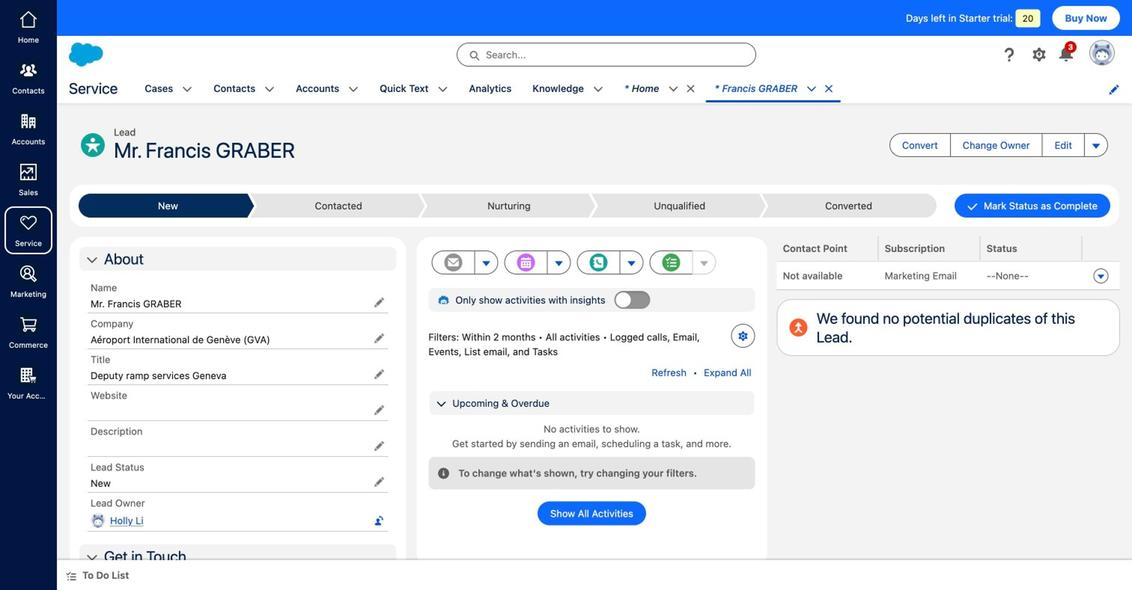 Task type: describe. For each thing, give the bounding box(es) containing it.
2 list item from the left
[[462, 57, 527, 75]]

contact point column header
[[583, 177, 659, 197]]

subscription column header
[[659, 177, 735, 197]]

actions column header
[[812, 177, 840, 197]]

edit company image
[[280, 250, 288, 258]]

3 list item from the left
[[529, 57, 631, 75]]

status column header
[[735, 177, 812, 197]]

edit name image
[[280, 223, 288, 231]]

1 list item from the left
[[102, 57, 151, 75]]

actions image
[[812, 177, 840, 195]]



Task type: locate. For each thing, give the bounding box(es) containing it.
grid
[[583, 177, 840, 218]]

row
[[583, 177, 840, 197], [583, 197, 840, 218]]

text default image
[[514, 63, 522, 70], [618, 63, 626, 70], [65, 191, 74, 200], [49, 429, 57, 437]]

list
[[102, 57, 849, 75]]

1 row from the top
[[583, 177, 840, 197]]

path options list box
[[59, 145, 702, 163]]

text default image
[[501, 63, 509, 71], [605, 63, 613, 71], [328, 221, 337, 230], [328, 351, 337, 360], [65, 414, 74, 423]]

2 row from the top
[[583, 197, 840, 218]]

2 horizontal spatial list item
[[529, 57, 631, 75]]

status
[[321, 343, 566, 368]]

lead image
[[61, 100, 79, 118]]

0 horizontal spatial list item
[[102, 57, 151, 75]]

1 horizontal spatial list item
[[462, 57, 527, 75]]

list item
[[102, 57, 151, 75], [462, 57, 527, 75], [529, 57, 631, 75]]



Task type: vqa. For each thing, say whether or not it's contained in the screenshot.
Row
yes



